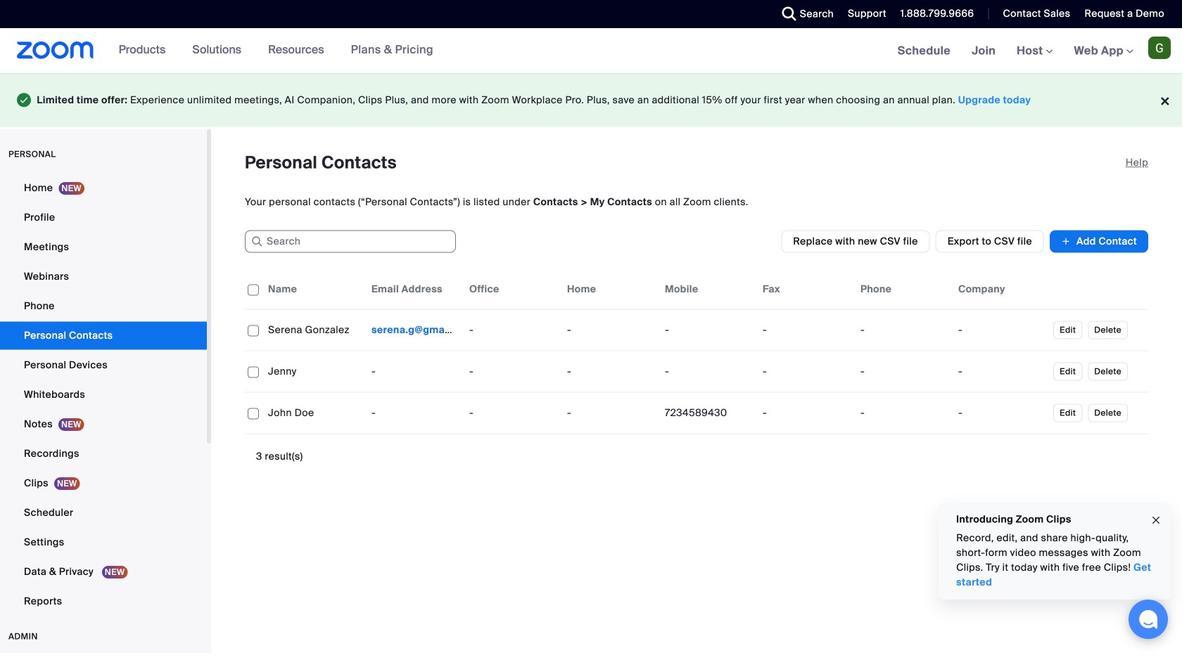 Task type: vqa. For each thing, say whether or not it's contained in the screenshot.
Click to star the note Barb Dwyer 5/21/2024, 10:23:50 AM icon
no



Task type: describe. For each thing, give the bounding box(es) containing it.
meetings navigation
[[887, 28, 1182, 74]]

personal menu menu
[[0, 174, 207, 617]]

close image
[[1150, 513, 1162, 529]]

profile picture image
[[1148, 37, 1171, 59]]



Task type: locate. For each thing, give the bounding box(es) containing it.
application
[[245, 270, 1148, 435]]

zoom logo image
[[17, 42, 94, 59]]

add image
[[1061, 235, 1071, 249]]

footer
[[0, 73, 1182, 127]]

type image
[[17, 90, 31, 110]]

open chat image
[[1138, 610, 1158, 630]]

product information navigation
[[94, 28, 444, 73]]

Search Contacts Input text field
[[245, 230, 456, 253]]

cell
[[366, 316, 464, 344], [464, 316, 561, 344], [561, 316, 659, 344], [366, 358, 464, 386], [464, 358, 561, 386], [561, 358, 659, 386], [366, 399, 464, 427], [464, 399, 561, 427], [561, 399, 659, 427]]

banner
[[0, 28, 1182, 74]]



